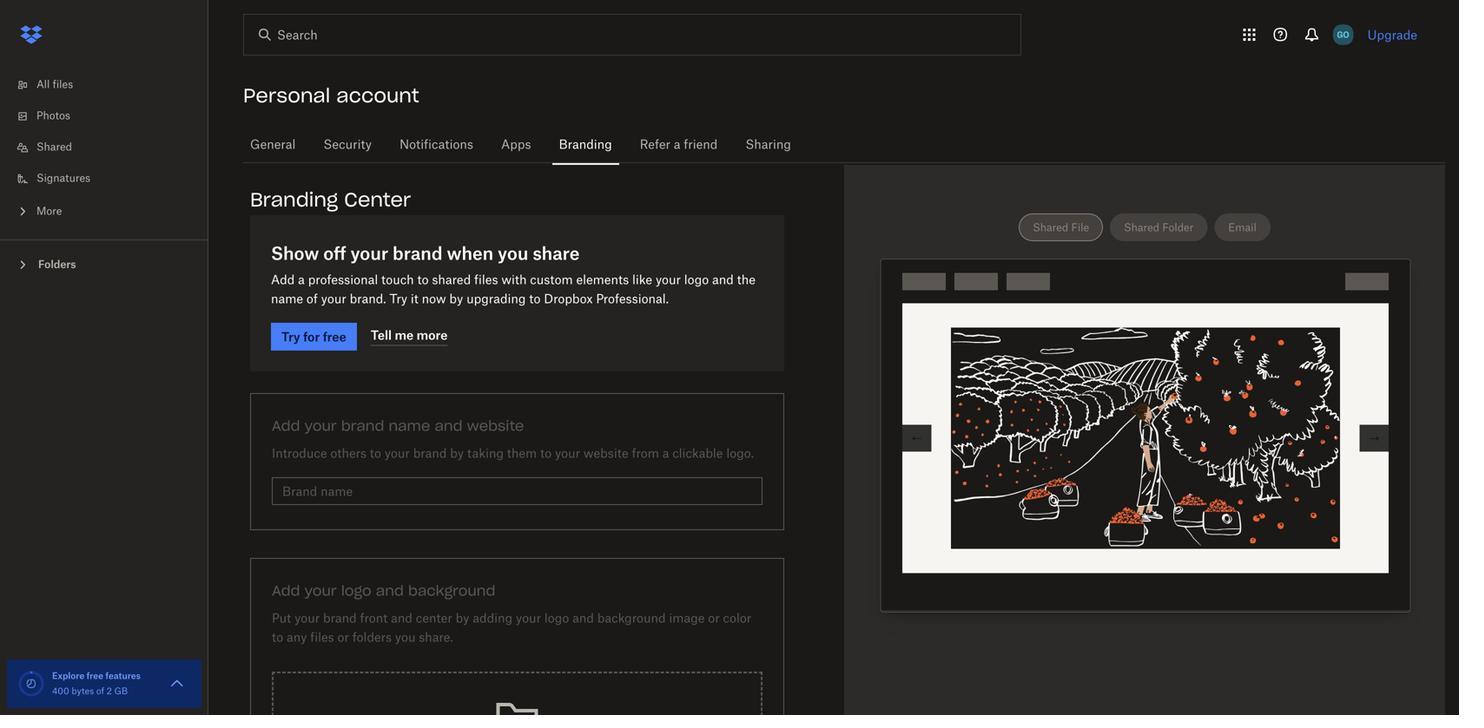 Task type: describe. For each thing, give the bounding box(es) containing it.
logo inside the add a professional touch to shared files with custom elements like your logo and the name of your brand. try it now by upgrading to dropbox professional.
[[684, 274, 709, 287]]

by inside put your brand front and center by adding your logo and background image or color to any files or folders you share.
[[456, 613, 469, 625]]

features
[[105, 671, 141, 682]]

gb
[[114, 688, 128, 697]]

you inside put your brand front and center by adding your logo and background image or color to any files or folders you share.
[[395, 632, 416, 644]]

folders button
[[0, 251, 208, 277]]

all files link
[[14, 69, 208, 101]]

add your brand name and website
[[272, 417, 524, 435]]

branding for branding center
[[250, 188, 338, 212]]

shared file
[[1033, 221, 1089, 234]]

1 vertical spatial or
[[337, 632, 349, 644]]

explore
[[52, 671, 84, 682]]

by inside the add a professional touch to shared files with custom elements like your logo and the name of your brand. try it now by upgrading to dropbox professional.
[[449, 294, 463, 306]]

Brand name input text field
[[282, 482, 752, 501]]

refer a friend tab
[[633, 124, 725, 166]]

try for free
[[281, 330, 346, 344]]

with
[[501, 274, 527, 287]]

free inside button
[[323, 330, 346, 344]]

files inside put your brand front and center by adding your logo and background image or color to any files or folders you share.
[[310, 632, 334, 644]]

show
[[271, 243, 319, 264]]

when
[[447, 243, 493, 264]]

2
[[107, 688, 112, 697]]

taking
[[467, 448, 504, 460]]

apps
[[501, 139, 531, 151]]

front
[[360, 613, 388, 625]]

folder
[[1163, 221, 1194, 234]]

shared folder
[[1124, 221, 1194, 234]]

name inside the add a professional touch to shared files with custom elements like your logo and the name of your brand. try it now by upgrading to dropbox professional.
[[271, 294, 303, 306]]

logo.
[[726, 448, 754, 460]]

show off your brand when you share
[[271, 243, 580, 264]]

from
[[632, 448, 659, 460]]

center
[[416, 613, 452, 625]]

→
[[1368, 431, 1380, 446]]

signatures link
[[14, 163, 208, 195]]

put
[[272, 613, 291, 625]]

0 vertical spatial background
[[408, 582, 495, 600]]

upgrade link
[[1368, 27, 1418, 42]]

and inside the add a professional touch to shared files with custom elements like your logo and the name of your brand. try it now by upgrading to dropbox professional.
[[712, 274, 734, 287]]

add your logo and background
[[272, 582, 495, 600]]

try inside the add a professional touch to shared files with custom elements like your logo and the name of your brand. try it now by upgrading to dropbox professional.
[[390, 294, 407, 306]]

brand inside put your brand front and center by adding your logo and background image or color to any files or folders you share.
[[323, 613, 357, 625]]

refer
[[640, 139, 671, 151]]

me
[[395, 328, 414, 343]]

shared file button
[[1019, 214, 1103, 242]]

refer a friend
[[640, 139, 718, 151]]

free inside explore free features 400 bytes of 2 gb
[[87, 671, 103, 682]]

logo inside put your brand front and center by adding your logo and background image or color to any files or folders you share.
[[544, 613, 569, 625]]

more image
[[14, 203, 31, 220]]

of inside explore free features 400 bytes of 2 gb
[[96, 688, 104, 697]]

to right others
[[370, 448, 381, 460]]

email
[[1228, 221, 1257, 234]]

files inside all files link
[[53, 80, 73, 90]]

off
[[323, 243, 346, 264]]

custom
[[530, 274, 573, 287]]

branding for branding
[[559, 139, 612, 151]]

email button
[[1215, 214, 1271, 242]]

brand down add your brand name and website
[[413, 448, 447, 460]]

them
[[507, 448, 537, 460]]

more
[[36, 207, 62, 217]]

center
[[344, 188, 411, 212]]

go
[[1337, 29, 1350, 40]]

professional
[[308, 274, 378, 287]]

add for add a professional touch to shared files with custom elements like your logo and the name of your brand. try it now by upgrading to dropbox professional.
[[271, 274, 295, 287]]

folders
[[352, 632, 392, 644]]

put your brand front and center by adding your logo and background image or color to any files or folders you share.
[[272, 613, 752, 644]]

a for friend
[[674, 139, 681, 151]]

image
[[669, 613, 705, 625]]

branding center
[[250, 188, 411, 212]]

photos link
[[14, 101, 208, 132]]

0 vertical spatial or
[[708, 613, 720, 625]]

400
[[52, 688, 69, 697]]

of inside the add a professional touch to shared files with custom elements like your logo and the name of your brand. try it now by upgrading to dropbox professional.
[[307, 294, 318, 306]]

personal
[[243, 83, 330, 108]]

tell me more
[[371, 328, 448, 343]]

brand up others
[[341, 417, 384, 435]]

apps tab
[[494, 124, 538, 166]]

tell me more button
[[371, 325, 448, 346]]

shared
[[432, 274, 471, 287]]

try inside button
[[281, 330, 300, 344]]

introduce
[[272, 448, 327, 460]]

1 horizontal spatial you
[[498, 243, 529, 264]]

dropbox
[[544, 294, 593, 306]]

upgrade
[[1368, 27, 1418, 42]]

list containing all files
[[0, 59, 208, 240]]

sharing
[[746, 139, 791, 151]]



Task type: vqa. For each thing, say whether or not it's contained in the screenshot.
File requests LINK
no



Task type: locate. For each thing, give the bounding box(es) containing it.
shared inside button
[[1124, 221, 1160, 234]]

go button
[[1330, 21, 1357, 49]]

1 vertical spatial try
[[281, 330, 300, 344]]

and
[[712, 274, 734, 287], [435, 417, 463, 435], [376, 582, 404, 600], [391, 613, 413, 625], [572, 613, 594, 625]]

notifications tab
[[393, 124, 480, 166]]

0 horizontal spatial of
[[96, 688, 104, 697]]

file
[[1071, 221, 1089, 234]]

0 horizontal spatial free
[[87, 671, 103, 682]]

1 vertical spatial add
[[272, 417, 300, 435]]

2 vertical spatial add
[[272, 582, 300, 600]]

color
[[723, 613, 752, 625]]

0 vertical spatial add
[[271, 274, 295, 287]]

a down show
[[298, 274, 305, 287]]

1 horizontal spatial try
[[390, 294, 407, 306]]

try
[[390, 294, 407, 306], [281, 330, 300, 344]]

try for free button
[[271, 323, 357, 351]]

or
[[708, 613, 720, 625], [337, 632, 349, 644]]

you left share.
[[395, 632, 416, 644]]

a for professional
[[298, 274, 305, 287]]

all
[[36, 80, 50, 90]]

a inside the add a professional touch to shared files with custom elements like your logo and the name of your brand. try it now by upgrading to dropbox professional.
[[298, 274, 305, 287]]

Search text field
[[277, 25, 985, 44]]

add for add your logo and background
[[272, 582, 300, 600]]

a right from
[[662, 448, 669, 460]]

0 vertical spatial files
[[53, 80, 73, 90]]

folders
[[38, 258, 76, 271]]

logo
[[684, 274, 709, 287], [341, 582, 372, 600], [544, 613, 569, 625]]

add a professional touch to shared files with custom elements like your logo and the name of your brand. try it now by upgrading to dropbox professional.
[[271, 274, 756, 306]]

0 horizontal spatial try
[[281, 330, 300, 344]]

1 horizontal spatial a
[[662, 448, 669, 460]]

account
[[336, 83, 419, 108]]

website
[[467, 417, 524, 435], [584, 448, 629, 460]]

1 vertical spatial by
[[450, 448, 464, 460]]

personal account
[[243, 83, 419, 108]]

by down 'shared' on the top of page
[[449, 294, 463, 306]]

shared for shared folder
[[1124, 221, 1160, 234]]

by right center on the left
[[456, 613, 469, 625]]

signatures
[[36, 174, 90, 184]]

←
[[911, 431, 923, 446]]

introduce others to your brand by taking them to your website from a clickable logo.
[[272, 448, 754, 460]]

add up the put
[[272, 582, 300, 600]]

files right the "all"
[[53, 80, 73, 90]]

sharing tab
[[739, 124, 798, 166]]

0 horizontal spatial branding
[[250, 188, 338, 212]]

0 vertical spatial of
[[307, 294, 318, 306]]

website up taking
[[467, 417, 524, 435]]

0 horizontal spatial shared
[[36, 142, 72, 153]]

tell
[[371, 328, 392, 343]]

background inside put your brand front and center by adding your logo and background image or color to any files or folders you share.
[[597, 613, 666, 625]]

0 vertical spatial try
[[390, 294, 407, 306]]

to up it
[[417, 274, 429, 287]]

0 vertical spatial by
[[449, 294, 463, 306]]

2 horizontal spatial shared
[[1124, 221, 1160, 234]]

0 horizontal spatial logo
[[341, 582, 372, 600]]

2 vertical spatial by
[[456, 613, 469, 625]]

add
[[271, 274, 295, 287], [272, 417, 300, 435], [272, 582, 300, 600]]

2 vertical spatial a
[[662, 448, 669, 460]]

files inside the add a professional touch to shared files with custom elements like your logo and the name of your brand. try it now by upgrading to dropbox professional.
[[474, 274, 498, 287]]

1 vertical spatial website
[[584, 448, 629, 460]]

0 vertical spatial logo
[[684, 274, 709, 287]]

brand
[[393, 243, 443, 264], [341, 417, 384, 435], [413, 448, 447, 460], [323, 613, 357, 625]]

to left any at the bottom left of the page
[[272, 632, 283, 644]]

list
[[0, 59, 208, 240]]

add down show
[[271, 274, 295, 287]]

it
[[411, 294, 418, 306]]

logo right the adding
[[544, 613, 569, 625]]

0 horizontal spatial you
[[395, 632, 416, 644]]

1 vertical spatial files
[[474, 274, 498, 287]]

to inside put your brand front and center by adding your logo and background image or color to any files or folders you share.
[[272, 632, 283, 644]]

0 horizontal spatial files
[[53, 80, 73, 90]]

1 horizontal spatial files
[[310, 632, 334, 644]]

security tab
[[316, 124, 379, 166]]

1 vertical spatial branding
[[250, 188, 338, 212]]

a right the refer
[[674, 139, 681, 151]]

1 horizontal spatial logo
[[544, 613, 569, 625]]

1 horizontal spatial or
[[708, 613, 720, 625]]

2 vertical spatial logo
[[544, 613, 569, 625]]

friend
[[684, 139, 718, 151]]

you up the with
[[498, 243, 529, 264]]

1 vertical spatial background
[[597, 613, 666, 625]]

background left image
[[597, 613, 666, 625]]

general tab
[[243, 124, 303, 166]]

2 horizontal spatial a
[[674, 139, 681, 151]]

files right any at the bottom left of the page
[[310, 632, 334, 644]]

of left '2'
[[96, 688, 104, 697]]

dropbox image
[[14, 17, 49, 52]]

1 vertical spatial logo
[[341, 582, 372, 600]]

add for add your brand name and website
[[272, 417, 300, 435]]

photos
[[36, 111, 70, 122]]

0 vertical spatial you
[[498, 243, 529, 264]]

website left from
[[584, 448, 629, 460]]

security
[[323, 139, 372, 151]]

1 vertical spatial free
[[87, 671, 103, 682]]

2 vertical spatial files
[[310, 632, 334, 644]]

brand left front
[[323, 613, 357, 625]]

shared down photos
[[36, 142, 72, 153]]

professional.
[[596, 294, 669, 306]]

free up bytes at bottom
[[87, 671, 103, 682]]

name
[[271, 294, 303, 306], [389, 417, 430, 435]]

0 vertical spatial website
[[467, 417, 524, 435]]

1 horizontal spatial background
[[597, 613, 666, 625]]

any
[[287, 632, 307, 644]]

files
[[53, 80, 73, 90], [474, 274, 498, 287], [310, 632, 334, 644]]

or left color
[[708, 613, 720, 625]]

0 horizontal spatial a
[[298, 274, 305, 287]]

shared
[[36, 142, 72, 153], [1033, 221, 1069, 234], [1124, 221, 1160, 234]]

upgrading
[[466, 294, 526, 306]]

of down professional
[[307, 294, 318, 306]]

branding up show
[[250, 188, 338, 212]]

files up upgrading
[[474, 274, 498, 287]]

elements
[[576, 274, 629, 287]]

background
[[408, 582, 495, 600], [597, 613, 666, 625]]

explore free features 400 bytes of 2 gb
[[52, 671, 141, 697]]

share.
[[419, 632, 453, 644]]

try left for
[[281, 330, 300, 344]]

the
[[737, 274, 756, 287]]

0 vertical spatial free
[[323, 330, 346, 344]]

tab list containing general
[[243, 122, 1445, 166]]

branding tab
[[552, 124, 619, 166]]

you
[[498, 243, 529, 264], [395, 632, 416, 644]]

0 horizontal spatial or
[[337, 632, 349, 644]]

shared left file on the top right
[[1033, 221, 1069, 234]]

logo up front
[[341, 582, 372, 600]]

or left folders
[[337, 632, 349, 644]]

1 horizontal spatial name
[[389, 417, 430, 435]]

adding
[[473, 613, 513, 625]]

shared for shared file
[[1033, 221, 1069, 234]]

clickable
[[672, 448, 723, 460]]

shared for shared
[[36, 142, 72, 153]]

2 horizontal spatial files
[[474, 274, 498, 287]]

more
[[417, 328, 448, 343]]

1 vertical spatial a
[[298, 274, 305, 287]]

by left taking
[[450, 448, 464, 460]]

like
[[632, 274, 652, 287]]

touch
[[381, 274, 414, 287]]

branding right the "apps"
[[559, 139, 612, 151]]

2 horizontal spatial logo
[[684, 274, 709, 287]]

0 vertical spatial name
[[271, 294, 303, 306]]

to down custom
[[529, 294, 541, 306]]

shared folder button
[[1110, 214, 1208, 242]]

add inside the add a professional touch to shared files with custom elements like your logo and the name of your brand. try it now by upgrading to dropbox professional.
[[271, 274, 295, 287]]

now
[[422, 294, 446, 306]]

to right them
[[540, 448, 552, 460]]

1 vertical spatial of
[[96, 688, 104, 697]]

background up center on the left
[[408, 582, 495, 600]]

0 horizontal spatial website
[[467, 417, 524, 435]]

a
[[674, 139, 681, 151], [298, 274, 305, 287], [662, 448, 669, 460]]

a inside tab
[[674, 139, 681, 151]]

1 horizontal spatial shared
[[1033, 221, 1069, 234]]

add up the introduce
[[272, 417, 300, 435]]

brand.
[[350, 294, 386, 306]]

try left it
[[390, 294, 407, 306]]

quota usage element
[[17, 671, 45, 698]]

1 horizontal spatial free
[[323, 330, 346, 344]]

1 vertical spatial you
[[395, 632, 416, 644]]

shared link
[[14, 132, 208, 163]]

free right for
[[323, 330, 346, 344]]

1 vertical spatial name
[[389, 417, 430, 435]]

general
[[250, 139, 296, 151]]

brand up "touch"
[[393, 243, 443, 264]]

of
[[307, 294, 318, 306], [96, 688, 104, 697]]

0 vertical spatial branding
[[559, 139, 612, 151]]

0 vertical spatial a
[[674, 139, 681, 151]]

share
[[533, 243, 580, 264]]

1 horizontal spatial branding
[[559, 139, 612, 151]]

all files
[[36, 80, 73, 90]]

to
[[417, 274, 429, 287], [529, 294, 541, 306], [370, 448, 381, 460], [540, 448, 552, 460], [272, 632, 283, 644]]

your
[[350, 243, 388, 264], [656, 274, 681, 287], [321, 294, 346, 306], [304, 417, 337, 435], [385, 448, 410, 460], [555, 448, 580, 460], [304, 582, 337, 600], [295, 613, 320, 625], [516, 613, 541, 625]]

branding inside branding tab
[[559, 139, 612, 151]]

1 horizontal spatial of
[[307, 294, 318, 306]]

by
[[449, 294, 463, 306], [450, 448, 464, 460], [456, 613, 469, 625]]

bytes
[[72, 688, 94, 697]]

tab list
[[243, 122, 1445, 166]]

1 horizontal spatial website
[[584, 448, 629, 460]]

0 horizontal spatial background
[[408, 582, 495, 600]]

for
[[303, 330, 320, 344]]

notifications
[[400, 139, 473, 151]]

shared inside button
[[1033, 221, 1069, 234]]

0 horizontal spatial name
[[271, 294, 303, 306]]

shared left folder
[[1124, 221, 1160, 234]]

logo left the
[[684, 274, 709, 287]]

others
[[330, 448, 367, 460]]



